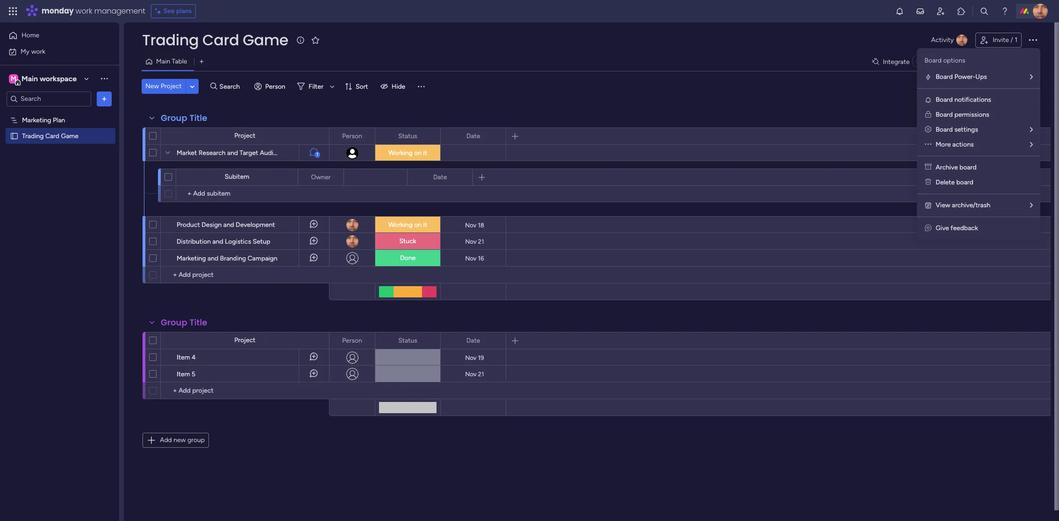 Task type: vqa. For each thing, say whether or not it's contained in the screenshot.
Marketing
yes



Task type: locate. For each thing, give the bounding box(es) containing it.
Person field
[[340, 131, 365, 141], [340, 336, 365, 346]]

1 vertical spatial person field
[[340, 336, 365, 346]]

1 horizontal spatial card
[[202, 29, 239, 50]]

board permissions
[[936, 111, 989, 119]]

nov
[[465, 222, 476, 229], [465, 238, 477, 245], [465, 255, 477, 262], [465, 355, 477, 362], [465, 371, 477, 378]]

1 horizontal spatial game
[[243, 29, 288, 50]]

card down plan
[[45, 132, 59, 140]]

0 vertical spatial person
[[265, 83, 285, 90]]

0 vertical spatial + add project text field
[[165, 270, 325, 281]]

plans
[[176, 7, 192, 15]]

1 vertical spatial card
[[45, 132, 59, 140]]

nov for marketing and branding campaign
[[465, 255, 477, 262]]

0 vertical spatial game
[[243, 29, 288, 50]]

1 person field from the top
[[340, 131, 365, 141]]

1 nov from the top
[[465, 222, 476, 229]]

group title field up item 4
[[158, 317, 210, 329]]

1 vertical spatial + add project text field
[[165, 386, 325, 397]]

work right my
[[31, 47, 45, 55]]

Group Title field
[[158, 112, 210, 124], [158, 317, 210, 329]]

2 title from the top
[[190, 317, 207, 329]]

1 vertical spatial date field
[[431, 172, 449, 183]]

nov down nov 19
[[465, 371, 477, 378]]

project for date
[[234, 337, 256, 345]]

trading card game inside "list box"
[[22, 132, 78, 140]]

list arrow image for board power-ups
[[1030, 74, 1033, 80]]

Status field
[[396, 131, 420, 141], [396, 336, 420, 346]]

trading card game
[[142, 29, 288, 50], [22, 132, 78, 140]]

main right workspace icon on the left
[[22, 74, 38, 83]]

1 vertical spatial working
[[388, 221, 413, 229]]

2 vertical spatial project
[[234, 337, 256, 345]]

0 vertical spatial main
[[156, 57, 170, 65]]

1 vertical spatial working on it
[[388, 221, 427, 229]]

21 down 19
[[478, 371, 484, 378]]

1 vertical spatial it
[[423, 221, 427, 229]]

1 title from the top
[[190, 112, 207, 124]]

1 vertical spatial 21
[[478, 371, 484, 378]]

nov 21
[[465, 238, 484, 245], [465, 371, 484, 378]]

1 vertical spatial status field
[[396, 336, 420, 346]]

0 vertical spatial nov 21
[[465, 238, 484, 245]]

4
[[192, 354, 196, 362]]

delete
[[936, 179, 955, 187]]

board up more on the top right of the page
[[936, 126, 953, 134]]

invite / 1 button
[[976, 33, 1022, 48]]

marketing and branding campaign
[[177, 255, 277, 263]]

group
[[161, 112, 187, 124], [161, 317, 187, 329]]

board right board notifications icon
[[936, 96, 953, 104]]

0 vertical spatial group title field
[[158, 112, 210, 124]]

board
[[925, 57, 942, 65], [936, 73, 953, 81], [936, 96, 953, 104], [936, 111, 953, 119], [936, 126, 953, 134]]

0 vertical spatial trading
[[142, 29, 199, 50]]

0 vertical spatial group title
[[161, 112, 207, 124]]

0 vertical spatial working on it
[[388, 149, 427, 157]]

1 working from the top
[[388, 149, 413, 157]]

dapulse archived image
[[925, 164, 932, 172]]

list arrow image for more actions
[[1030, 142, 1033, 148]]

1 vertical spatial 1
[[316, 152, 318, 158]]

monday
[[42, 6, 74, 16]]

status
[[398, 132, 417, 140], [398, 337, 417, 345]]

activity button
[[928, 33, 972, 48]]

date
[[466, 132, 480, 140], [433, 173, 447, 181], [466, 337, 480, 345]]

group title up item 4
[[161, 317, 207, 329]]

marketing down distribution
[[177, 255, 206, 263]]

main workspace
[[22, 74, 77, 83]]

0 vertical spatial marketing
[[22, 116, 51, 124]]

2 vertical spatial list arrow image
[[1030, 142, 1033, 148]]

1
[[1015, 36, 1018, 44], [316, 152, 318, 158]]

and right design
[[223, 221, 234, 229]]

0 horizontal spatial work
[[31, 47, 45, 55]]

1 vertical spatial list arrow image
[[1030, 127, 1033, 133]]

card inside "list box"
[[45, 132, 59, 140]]

collapse board header image
[[1031, 58, 1038, 65]]

0 vertical spatial status field
[[396, 131, 420, 141]]

2 group title from the top
[[161, 317, 207, 329]]

0 vertical spatial person field
[[340, 131, 365, 141]]

work inside button
[[31, 47, 45, 55]]

dapulse admin menu image
[[925, 126, 932, 134]]

2 vertical spatial date
[[466, 337, 480, 345]]

list arrow image
[[1030, 74, 1033, 80], [1030, 127, 1033, 133], [1030, 142, 1033, 148]]

option
[[0, 112, 119, 114]]

1 horizontal spatial 1
[[1015, 36, 1018, 44]]

nov left 18
[[465, 222, 476, 229]]

1 horizontal spatial trading
[[142, 29, 199, 50]]

board right board power-ups icon
[[936, 73, 953, 81]]

angle down image
[[190, 83, 195, 90]]

1 item from the top
[[177, 354, 190, 362]]

item 4
[[177, 354, 196, 362]]

board up board power-ups icon
[[925, 57, 942, 65]]

card
[[202, 29, 239, 50], [45, 132, 59, 140]]

1 horizontal spatial work
[[76, 6, 92, 16]]

1 vertical spatial board
[[957, 179, 974, 187]]

2 status from the top
[[398, 337, 417, 345]]

new
[[145, 82, 159, 90]]

Trading Card Game field
[[140, 29, 291, 50]]

archive/trash
[[952, 201, 991, 209]]

archive
[[936, 164, 958, 172]]

0 vertical spatial card
[[202, 29, 239, 50]]

board down archive board
[[957, 179, 974, 187]]

trading
[[142, 29, 199, 50], [22, 132, 44, 140]]

date field for owner
[[431, 172, 449, 183]]

1 21 from the top
[[478, 238, 484, 245]]

1 button
[[299, 144, 329, 161]]

0 vertical spatial list arrow image
[[1030, 74, 1033, 80]]

project for person
[[234, 132, 256, 140]]

subitem
[[225, 173, 249, 181]]

board
[[960, 164, 977, 172], [957, 179, 974, 187]]

notifications
[[955, 96, 991, 104]]

3 nov from the top
[[465, 255, 477, 262]]

marketing left plan
[[22, 116, 51, 124]]

working
[[388, 149, 413, 157], [388, 221, 413, 229]]

project inside the new project button
[[161, 82, 182, 90]]

board for board notifications
[[936, 96, 953, 104]]

my
[[21, 47, 30, 55]]

0 horizontal spatial 1
[[316, 152, 318, 158]]

and down design
[[212, 238, 223, 246]]

trading card game up the add view image
[[142, 29, 288, 50]]

item
[[177, 354, 190, 362], [177, 371, 190, 379]]

add new group button
[[143, 433, 209, 448]]

1 horizontal spatial trading card game
[[142, 29, 288, 50]]

group down the new project button on the left top of the page
[[161, 112, 187, 124]]

status field for date
[[396, 131, 420, 141]]

settings
[[955, 126, 978, 134]]

2 21 from the top
[[478, 371, 484, 378]]

0 vertical spatial on
[[414, 149, 422, 157]]

1 vertical spatial date
[[433, 173, 447, 181]]

Date field
[[464, 131, 483, 141], [431, 172, 449, 183], [464, 336, 483, 346]]

on
[[414, 149, 422, 157], [414, 221, 422, 229]]

main table
[[156, 57, 187, 65]]

0 vertical spatial board
[[960, 164, 977, 172]]

group title field down angle down icon
[[158, 112, 210, 124]]

2 group title field from the top
[[158, 317, 210, 329]]

1 group title field from the top
[[158, 112, 210, 124]]

card up the add view image
[[202, 29, 239, 50]]

0 vertical spatial 1
[[1015, 36, 1018, 44]]

distribution and logistics setup
[[177, 238, 270, 246]]

1 group title from the top
[[161, 112, 207, 124]]

work for monday
[[76, 6, 92, 16]]

game left 'show board description' icon
[[243, 29, 288, 50]]

1 nov 21 from the top
[[465, 238, 484, 245]]

view archive/trash image
[[925, 202, 932, 209]]

19
[[478, 355, 484, 362]]

1 right analysis
[[316, 152, 318, 158]]

menu
[[917, 48, 1041, 240]]

list arrow image
[[1030, 202, 1033, 209]]

nov 19
[[465, 355, 484, 362]]

2 status field from the top
[[396, 336, 420, 346]]

select product image
[[8, 7, 18, 16]]

1 on from the top
[[414, 149, 422, 157]]

1 vertical spatial main
[[22, 74, 38, 83]]

0 vertical spatial project
[[161, 82, 182, 90]]

1 inside button
[[1015, 36, 1018, 44]]

group for person
[[161, 112, 187, 124]]

help image
[[1000, 7, 1010, 16]]

2 person field from the top
[[340, 336, 365, 346]]

marketing inside "list box"
[[22, 116, 51, 124]]

0 horizontal spatial marketing
[[22, 116, 51, 124]]

group for date
[[161, 317, 187, 329]]

trading right public board icon
[[22, 132, 44, 140]]

0 vertical spatial working
[[388, 149, 413, 157]]

options
[[943, 57, 966, 65]]

1 vertical spatial marketing
[[177, 255, 206, 263]]

21 down 18
[[478, 238, 484, 245]]

0 vertical spatial group
[[161, 112, 187, 124]]

0 vertical spatial item
[[177, 354, 190, 362]]

0 vertical spatial 21
[[478, 238, 484, 245]]

nov 21 down nov 18
[[465, 238, 484, 245]]

nov left 19
[[465, 355, 477, 362]]

board up delete board
[[960, 164, 977, 172]]

invite
[[993, 36, 1009, 44]]

new
[[174, 437, 186, 445]]

/
[[1011, 36, 1013, 44]]

0 vertical spatial date
[[466, 132, 480, 140]]

0 horizontal spatial trading
[[22, 132, 44, 140]]

game down plan
[[61, 132, 78, 140]]

add view image
[[200, 58, 204, 65]]

2 it from the top
[[423, 221, 427, 229]]

1 horizontal spatial marketing
[[177, 255, 206, 263]]

list box
[[0, 110, 119, 270]]

title up 4
[[190, 317, 207, 329]]

nov down nov 18
[[465, 238, 477, 245]]

item left '5'
[[177, 371, 190, 379]]

group title for date
[[161, 317, 207, 329]]

status for person
[[398, 132, 417, 140]]

0 vertical spatial work
[[76, 6, 92, 16]]

1 vertical spatial group
[[161, 317, 187, 329]]

3 list arrow image from the top
[[1030, 142, 1033, 148]]

group title
[[161, 112, 207, 124], [161, 317, 207, 329]]

5
[[192, 371, 195, 379]]

0 horizontal spatial game
[[61, 132, 78, 140]]

invite members image
[[936, 7, 946, 16]]

main inside button
[[156, 57, 170, 65]]

group up item 4
[[161, 317, 187, 329]]

1 vertical spatial project
[[234, 132, 256, 140]]

and
[[227, 149, 238, 157], [223, 221, 234, 229], [212, 238, 223, 246], [208, 255, 218, 263]]

main for main workspace
[[22, 74, 38, 83]]

feedback
[[951, 224, 978, 232]]

filter button
[[294, 79, 338, 94]]

permissions
[[955, 111, 989, 119]]

1 it from the top
[[423, 149, 427, 157]]

18
[[478, 222, 484, 229]]

public board image
[[10, 132, 19, 140]]

0 horizontal spatial main
[[22, 74, 38, 83]]

1 vertical spatial status
[[398, 337, 417, 345]]

0 horizontal spatial trading card game
[[22, 132, 78, 140]]

person
[[265, 83, 285, 90], [342, 132, 362, 140], [342, 337, 362, 345]]

main inside workspace selection element
[[22, 74, 38, 83]]

group title for person
[[161, 112, 207, 124]]

nov 21 down nov 19
[[465, 371, 484, 378]]

status field for person
[[396, 336, 420, 346]]

workspace options image
[[100, 74, 109, 83]]

work right monday
[[76, 6, 92, 16]]

1 horizontal spatial main
[[156, 57, 170, 65]]

4 nov from the top
[[465, 355, 477, 362]]

+ Add project text field
[[165, 270, 325, 281], [165, 386, 325, 397]]

1 vertical spatial work
[[31, 47, 45, 55]]

0 horizontal spatial card
[[45, 132, 59, 140]]

campaign
[[248, 255, 277, 263]]

0 vertical spatial status
[[398, 132, 417, 140]]

board for board permissions
[[936, 111, 953, 119]]

1 vertical spatial game
[[61, 132, 78, 140]]

item left 4
[[177, 354, 190, 362]]

status for date
[[398, 337, 417, 345]]

1 status field from the top
[[396, 131, 420, 141]]

trading inside "list box"
[[22, 132, 44, 140]]

monday work management
[[42, 6, 145, 16]]

5 nov from the top
[[465, 371, 477, 378]]

date for owner
[[433, 173, 447, 181]]

group
[[187, 437, 205, 445]]

1 right the /
[[1015, 36, 1018, 44]]

1 vertical spatial trading
[[22, 132, 44, 140]]

trading up main table
[[142, 29, 199, 50]]

1 vertical spatial title
[[190, 317, 207, 329]]

done
[[400, 254, 416, 262]]

1 vertical spatial group title field
[[158, 317, 210, 329]]

nov left 16
[[465, 255, 477, 262]]

main left table
[[156, 57, 170, 65]]

see
[[163, 7, 175, 15]]

1 group from the top
[[161, 112, 187, 124]]

1 vertical spatial on
[[414, 221, 422, 229]]

trading card game down marketing plan
[[22, 132, 78, 140]]

main
[[156, 57, 170, 65], [22, 74, 38, 83]]

title
[[190, 112, 207, 124], [190, 317, 207, 329]]

2 list arrow image from the top
[[1030, 127, 1033, 133]]

0 vertical spatial it
[[423, 149, 427, 157]]

2 vertical spatial person
[[342, 337, 362, 345]]

title down angle down icon
[[190, 112, 207, 124]]

item 5
[[177, 371, 195, 379]]

0 vertical spatial date field
[[464, 131, 483, 141]]

1 vertical spatial group title
[[161, 317, 207, 329]]

delete board
[[936, 179, 974, 187]]

1 vertical spatial item
[[177, 371, 190, 379]]

owner
[[311, 173, 331, 181]]

project
[[161, 82, 182, 90], [234, 132, 256, 140], [234, 337, 256, 345]]

ups
[[976, 73, 987, 81]]

dapulse integrations image
[[872, 58, 879, 65]]

1 status from the top
[[398, 132, 417, 140]]

more
[[936, 141, 951, 149]]

more dots image
[[925, 141, 932, 149]]

group title down angle down icon
[[161, 112, 207, 124]]

filter
[[309, 83, 323, 90]]

1 vertical spatial nov 21
[[465, 371, 484, 378]]

main for main table
[[156, 57, 170, 65]]

2 group from the top
[[161, 317, 187, 329]]

0 vertical spatial title
[[190, 112, 207, 124]]

2 item from the top
[[177, 371, 190, 379]]

board right v2 permission outline icon at the right
[[936, 111, 953, 119]]

1 list arrow image from the top
[[1030, 74, 1033, 80]]

21
[[478, 238, 484, 245], [478, 371, 484, 378]]

1 vertical spatial trading card game
[[22, 132, 78, 140]]



Task type: describe. For each thing, give the bounding box(es) containing it.
Owner field
[[309, 172, 333, 183]]

marketing plan
[[22, 116, 65, 124]]

nov for product design and development
[[465, 222, 476, 229]]

menu image
[[417, 82, 426, 91]]

product design and development
[[177, 221, 275, 229]]

home
[[22, 31, 39, 39]]

sort
[[356, 83, 368, 90]]

activity
[[931, 36, 954, 44]]

game inside "list box"
[[61, 132, 78, 140]]

1 + add project text field from the top
[[165, 270, 325, 281]]

main table button
[[142, 54, 194, 69]]

add
[[160, 437, 172, 445]]

notifications image
[[895, 7, 905, 16]]

2 working from the top
[[388, 221, 413, 229]]

menu containing board options
[[917, 48, 1041, 240]]

board options
[[925, 57, 966, 65]]

my work
[[21, 47, 45, 55]]

group title field for date
[[158, 112, 210, 124]]

product
[[177, 221, 200, 229]]

group title field for person
[[158, 317, 210, 329]]

board for delete board
[[957, 179, 974, 187]]

board power-ups
[[936, 73, 987, 81]]

16
[[478, 255, 484, 262]]

home button
[[6, 28, 101, 43]]

m
[[11, 75, 16, 83]]

date field for status
[[464, 131, 483, 141]]

development
[[236, 221, 275, 229]]

nov 18
[[465, 222, 484, 229]]

person button
[[250, 79, 291, 94]]

hide
[[392, 83, 405, 90]]

logistics
[[225, 238, 251, 246]]

options image
[[1027, 34, 1039, 45]]

Search field
[[217, 80, 245, 93]]

item for item 4
[[177, 354, 190, 362]]

new project button
[[142, 79, 186, 94]]

sort button
[[341, 79, 374, 94]]

search everything image
[[980, 7, 989, 16]]

market research and target audience analysis
[[177, 149, 313, 157]]

my work button
[[6, 44, 101, 59]]

archive board
[[936, 164, 977, 172]]

marketing for marketing plan
[[22, 116, 51, 124]]

board notifications
[[936, 96, 991, 104]]

james peterson image
[[1033, 4, 1048, 19]]

board for board options
[[925, 57, 942, 65]]

show board description image
[[295, 36, 306, 45]]

market
[[177, 149, 197, 157]]

actions
[[953, 141, 974, 149]]

Search in workspace field
[[20, 93, 78, 104]]

stuck
[[399, 237, 416, 245]]

give
[[936, 224, 949, 232]]

title for person
[[190, 317, 207, 329]]

person inside popup button
[[265, 83, 285, 90]]

apps image
[[957, 7, 966, 16]]

view archive/trash
[[936, 201, 991, 209]]

board for board settings
[[936, 126, 953, 134]]

and down distribution and logistics setup
[[208, 255, 218, 263]]

date for status
[[466, 132, 480, 140]]

setup
[[253, 238, 270, 246]]

view
[[936, 201, 951, 209]]

board for board power-ups
[[936, 73, 953, 81]]

plan
[[53, 116, 65, 124]]

2 nov from the top
[[465, 238, 477, 245]]

board settings
[[936, 126, 978, 134]]

board power-ups image
[[925, 73, 932, 81]]

analysis
[[289, 149, 313, 157]]

2 working on it from the top
[[388, 221, 427, 229]]

integrate
[[883, 58, 910, 66]]

work for my
[[31, 47, 45, 55]]

title for date
[[190, 112, 207, 124]]

2 on from the top
[[414, 221, 422, 229]]

target
[[240, 149, 258, 157]]

more actions
[[936, 141, 974, 149]]

hide button
[[377, 79, 411, 94]]

board for archive board
[[960, 164, 977, 172]]

1 vertical spatial person
[[342, 132, 362, 140]]

2 + add project text field from the top
[[165, 386, 325, 397]]

nov for item 5
[[465, 371, 477, 378]]

add new group
[[160, 437, 205, 445]]

item for item 5
[[177, 371, 190, 379]]

audience
[[260, 149, 288, 157]]

options image
[[100, 94, 109, 104]]

give feedback
[[936, 224, 978, 232]]

0 vertical spatial trading card game
[[142, 29, 288, 50]]

inbox image
[[916, 7, 925, 16]]

v2 search image
[[210, 81, 217, 92]]

board notifications image
[[925, 96, 932, 104]]

management
[[94, 6, 145, 16]]

v2 permission outline image
[[926, 111, 931, 119]]

research
[[199, 149, 226, 157]]

1 inside button
[[316, 152, 318, 158]]

v2 delete line image
[[925, 179, 932, 187]]

design
[[202, 221, 222, 229]]

marketing for marketing and branding campaign
[[177, 255, 206, 263]]

2 vertical spatial date field
[[464, 336, 483, 346]]

invite / 1
[[993, 36, 1018, 44]]

add to favorites image
[[311, 35, 320, 45]]

workspace image
[[9, 74, 18, 84]]

table
[[172, 57, 187, 65]]

distribution
[[177, 238, 211, 246]]

workspace
[[40, 74, 77, 83]]

nov 16
[[465, 255, 484, 262]]

branding
[[220, 255, 246, 263]]

see plans button
[[151, 4, 196, 18]]

new project
[[145, 82, 182, 90]]

see plans
[[163, 7, 192, 15]]

autopilot image
[[969, 55, 977, 67]]

arrow down image
[[327, 81, 338, 92]]

+ Add subitem text field
[[181, 188, 278, 200]]

v2 user feedback image
[[925, 224, 932, 232]]

power-
[[955, 73, 976, 81]]

2 nov 21 from the top
[[465, 371, 484, 378]]

1 working on it from the top
[[388, 149, 427, 157]]

and left target
[[227, 149, 238, 157]]

list arrow image for board settings
[[1030, 127, 1033, 133]]

list box containing marketing plan
[[0, 110, 119, 270]]

workspace selection element
[[9, 73, 78, 85]]



